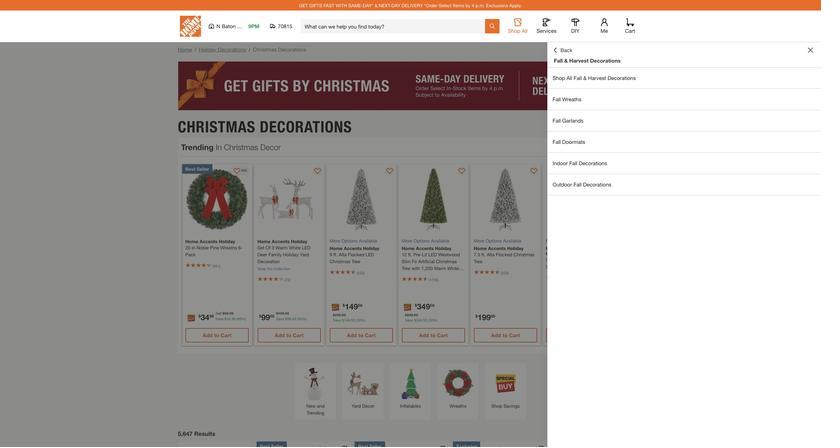 Task type: locate. For each thing, give the bounding box(es) containing it.
%) inside /set $ 69 . 98 save $ 34 . 99 ( 50 %)
[[242, 317, 246, 321]]

in inside home accents holiday 20 in noble pine wreaths 6- pack
[[192, 245, 195, 251]]

fall right indoor
[[570, 160, 578, 166]]

artificial up '1,200'
[[419, 259, 435, 264]]

/ down 9pm
[[249, 47, 250, 52]]

by
[[466, 2, 471, 8]]

230
[[358, 271, 364, 275], [502, 271, 508, 275]]

4 add to cart from the left
[[419, 332, 448, 338]]

1 horizontal spatial ( 230 )
[[501, 271, 509, 275]]

2 available from the left
[[431, 238, 450, 244]]

ft.
[[334, 252, 338, 257], [408, 252, 412, 257], [482, 252, 486, 257], [550, 257, 554, 263]]

save inside /set $ 69 . 98 save $ 34 . 99 ( 50 %)
[[216, 317, 224, 321]]

70815 button
[[270, 23, 293, 30]]

0 vertical spatial in
[[216, 143, 222, 152]]

ft. inside more options available home decorators collection 9 ft. pre-lit swiss mountain spruce artificial christmas tree with twinkly app controlled rgb lights
[[550, 257, 554, 263]]

add to cart button down $ 34 99
[[185, 328, 249, 343]]

1 horizontal spatial wreaths
[[450, 403, 467, 409]]

more options available link for mountain
[[546, 237, 610, 244]]

white inside home accents holiday set of 3 warm white led deer family holiday yard decoration shop this collection
[[289, 245, 301, 251]]

lit left swiss
[[564, 257, 569, 263]]

pre- for fir
[[414, 252, 422, 257]]

options
[[342, 238, 358, 244], [414, 238, 430, 244], [486, 238, 502, 244], [558, 238, 574, 244]]

0 horizontal spatial /
[[195, 47, 196, 52]]

available for more options available home accents holiday 9 ft. alta flocked led christmas tree
[[359, 238, 377, 244]]

shop inside menu
[[553, 75, 565, 81]]

1 more from the left
[[330, 238, 340, 244]]

1 vertical spatial harvest
[[588, 75, 607, 81]]

0 horizontal spatial decor
[[260, 143, 281, 152]]

0 vertical spatial warm
[[276, 245, 288, 251]]

149 down $ 149 50
[[344, 318, 350, 323]]

accents inside more options available home accents holiday 12 ft. pre-lit led westwood slim fir artificial christmas tree with 1,200 warm white micro fairy lights
[[416, 246, 434, 251]]

lights down app
[[580, 278, 592, 283]]

more options available home accents holiday 12 ft. pre-lit led westwood slim fir artificial christmas tree with 1,200 warm white micro fairy lights
[[402, 238, 460, 278]]

4 available from the left
[[576, 238, 594, 244]]

0 horizontal spatial lights
[[426, 273, 439, 278]]

harvest down fall & harvest decorations
[[588, 75, 607, 81]]

new
[[307, 403, 316, 409]]

& down fall & harvest decorations
[[584, 75, 587, 81]]

same-
[[349, 2, 363, 8]]

2 options from the left
[[414, 238, 430, 244]]

1 horizontal spatial lights
[[580, 278, 592, 283]]

add down $ 199 00
[[491, 332, 501, 338]]

0 horizontal spatial alta
[[339, 252, 347, 257]]

1 horizontal spatial in
[[216, 143, 222, 152]]

add to cart button down $ 699 . 00 save $ 349 . 50 ( 50 %)
[[402, 328, 465, 343]]

yard down yard decor image
[[352, 403, 361, 409]]

collection right the "this"
[[274, 267, 290, 271]]

lit
[[422, 252, 427, 257], [564, 257, 569, 263]]

holiday inside home accents holiday 20 in noble pine wreaths 6- pack
[[219, 239, 235, 244]]

menu containing shop all fall & harvest decorations
[[548, 68, 822, 195]]

trending up the best seller at the left
[[181, 143, 214, 152]]

apply.
[[510, 2, 522, 8]]

pre- up fir
[[414, 252, 422, 257]]

add down $ 699 . 00 save $ 349 . 50 ( 50 %)
[[419, 332, 429, 338]]

ft. inside the more options available home accents holiday 7.5 ft. alta flocked christmas tree
[[482, 252, 486, 257]]

1 230 from the left
[[358, 271, 364, 275]]

0 vertical spatial 149
[[345, 302, 358, 311]]

3 more from the left
[[474, 238, 485, 244]]

fall garlands
[[553, 117, 584, 124]]

holiday inside more options available home accents holiday 9 ft. alta flocked led christmas tree
[[363, 246, 380, 251]]

wreaths link
[[441, 367, 476, 410]]

fall left doormats
[[553, 139, 561, 145]]

pre- up spruce
[[555, 257, 564, 263]]

50
[[358, 303, 363, 308], [430, 303, 435, 308], [270, 314, 275, 319], [238, 317, 242, 321], [292, 317, 296, 321], [298, 317, 302, 321], [351, 318, 355, 323], [357, 318, 361, 323], [423, 318, 427, 323], [429, 318, 433, 323]]

1 horizontal spatial all
[[567, 75, 573, 81]]

shop up fall wreaths
[[553, 75, 565, 81]]

accents inside more options available home accents holiday 9 ft. alta flocked led christmas tree
[[344, 246, 362, 251]]

available inside the more options available home accents holiday 7.5 ft. alta flocked christmas tree
[[503, 238, 522, 244]]

1 horizontal spatial led
[[366, 252, 374, 257]]

save inside $ 699 . 00 save $ 349 . 50 ( 50 %)
[[405, 318, 413, 323]]

fall right outdoor
[[574, 181, 582, 188]]

6-
[[239, 245, 243, 251]]

christmas inside more options available home accents holiday 12 ft. pre-lit led westwood slim fir artificial christmas tree with 1,200 warm white micro fairy lights
[[436, 259, 457, 264]]

collection inside more options available home decorators collection 9 ft. pre-lit swiss mountain spruce artificial christmas tree with twinkly app controlled rgb lights
[[546, 251, 568, 256]]

149
[[345, 302, 358, 311], [344, 318, 350, 323]]

0 vertical spatial wreaths
[[563, 96, 582, 102]]

more inside the more options available home accents holiday 7.5 ft. alta flocked christmas tree
[[474, 238, 485, 244]]

0 horizontal spatial 199
[[278, 311, 284, 316]]

1 horizontal spatial 230
[[502, 271, 508, 275]]

add to cart button for 149
[[330, 328, 393, 343]]

1,200
[[422, 266, 433, 271]]

menu
[[548, 68, 822, 195]]

0 horizontal spatial wreaths
[[220, 245, 237, 251]]

more options available link for tree
[[474, 237, 538, 244]]

back button
[[553, 47, 573, 53]]

add
[[203, 332, 213, 338], [275, 332, 285, 338], [347, 332, 357, 338], [419, 332, 429, 338], [491, 332, 501, 338]]

0 vertical spatial &
[[375, 2, 378, 8]]

( inside "$ 99 50 $ 199 . 00 save $ 99 . 50 ( 50 %)"
[[297, 317, 298, 321]]

fall left garlands
[[553, 117, 561, 124]]

best seller
[[185, 166, 209, 172]]

) for more options available home accents holiday 7.5 ft. alta flocked christmas tree
[[508, 271, 509, 275]]

available inside more options available home decorators collection 9 ft. pre-lit swiss mountain spruce artificial christmas tree with twinkly app controlled rgb lights
[[576, 238, 594, 244]]

christmas inside more options available home accents holiday 9 ft. alta flocked led christmas tree
[[330, 259, 351, 264]]

cart for (
[[293, 332, 304, 338]]

holiday inside more options available home accents holiday 12 ft. pre-lit led westwood slim fir artificial christmas tree with 1,200 warm white micro fairy lights
[[435, 246, 452, 251]]

accents inside the more options available home accents holiday 7.5 ft. alta flocked christmas tree
[[488, 246, 506, 251]]

349 up $ 699 . 00 save $ 349 . 50 ( 50 %)
[[417, 302, 430, 311]]

9
[[330, 252, 332, 257], [546, 257, 549, 263]]

2 more from the left
[[402, 238, 412, 244]]

cart
[[626, 28, 636, 34], [221, 332, 232, 338], [293, 332, 304, 338], [365, 332, 376, 338], [437, 332, 448, 338], [509, 332, 520, 338]]

1 vertical spatial wreaths
[[220, 245, 237, 251]]

shop left savings
[[492, 403, 503, 409]]

34 down 69
[[227, 317, 231, 321]]

lights down '1,200'
[[426, 273, 439, 278]]

7.5 ft. pre-lit led wesley pine artificial christmas tree with 550 color changing mini lights image
[[453, 442, 549, 447]]

12 ft. pre-lit led westwood slim fir artificial christmas tree with 1,200 warm white micro fairy lights image
[[399, 164, 469, 234]]

1 vertical spatial &
[[565, 57, 568, 64]]

4 add to cart button from the left
[[402, 328, 465, 343]]

$ 99 50 $ 199 . 00 save $ 99 . 50 ( 50 %)
[[259, 311, 307, 322]]

$ 699 . 00 save $ 349 . 50 ( 50 %)
[[405, 313, 438, 323]]

3 add to cart from the left
[[347, 332, 376, 338]]

1 vertical spatial trending
[[307, 410, 324, 416]]

n
[[217, 23, 220, 29]]

2 vertical spatial wreaths
[[450, 403, 467, 409]]

2 horizontal spatial wreaths
[[563, 96, 582, 102]]

4 more from the left
[[546, 238, 557, 244]]

shop all
[[508, 28, 528, 34]]

1 add to cart from the left
[[203, 332, 232, 338]]

set of 3 warm white led deer family holiday yard decoration image
[[254, 164, 324, 234]]

& inside menu
[[584, 75, 587, 81]]

add to cart button for 34
[[185, 328, 249, 343]]

50 inside /set $ 69 . 98 save $ 34 . 99 ( 50 %)
[[238, 317, 242, 321]]

lit inside more options available home accents holiday 12 ft. pre-lit led westwood slim fir artificial christmas tree with 1,200 warm white micro fairy lights
[[422, 252, 427, 257]]

flocked for led
[[348, 252, 364, 257]]

led for 149
[[366, 252, 374, 257]]

indoor
[[553, 160, 568, 166]]

flocked inside more options available home accents holiday 9 ft. alta flocked led christmas tree
[[348, 252, 364, 257]]

all
[[522, 28, 528, 34], [567, 75, 573, 81]]

*order
[[425, 2, 438, 8]]

alta for christmas
[[339, 252, 347, 257]]

1 horizontal spatial artificial
[[562, 264, 579, 270]]

alta inside more options available home accents holiday 9 ft. alta flocked led christmas tree
[[339, 252, 347, 257]]

add to cart down "$ 99 50 $ 199 . 00 save $ 99 . 50 ( 50 %)"
[[275, 332, 304, 338]]

add down $ 299 . 00 save $ 149 . 50 ( 50 %)
[[347, 332, 357, 338]]

add to cart button down "$ 99 50 $ 199 . 00 save $ 99 . 50 ( 50 %)"
[[258, 328, 321, 343]]

artificial
[[419, 259, 435, 264], [562, 264, 579, 270]]

led inside more options available home accents holiday 9 ft. alta flocked led christmas tree
[[366, 252, 374, 257]]

4 to from the left
[[431, 332, 436, 338]]

1 horizontal spatial warm
[[434, 266, 446, 271]]

harvest
[[570, 57, 589, 64], [588, 75, 607, 81]]

get gifts fast with same-day* & next-day delivery *order select items by 4 p.m. exclusions apply.
[[299, 2, 522, 8]]

feedback link image
[[813, 111, 822, 146]]

artificial up twinkly
[[562, 264, 579, 270]]

1 add from the left
[[203, 332, 213, 338]]

shop down apply.
[[508, 28, 521, 34]]

alta inside the more options available home accents holiday 7.5 ft. alta flocked christmas tree
[[487, 252, 495, 257]]

all left services
[[522, 28, 528, 34]]

1 horizontal spatial collection
[[546, 251, 568, 256]]

more for more options available home accents holiday 12 ft. pre-lit led westwood slim fir artificial christmas tree with 1,200 warm white micro fairy lights
[[402, 238, 412, 244]]

0 horizontal spatial 34
[[201, 313, 210, 322]]

1 vertical spatial yard
[[352, 403, 361, 409]]

add to cart down $ 299 . 00 save $ 149 . 50 ( 50 %)
[[347, 332, 376, 338]]

options for more options available home decorators collection 9 ft. pre-lit swiss mountain spruce artificial christmas tree with twinkly app controlled rgb lights
[[558, 238, 574, 244]]

0 horizontal spatial lit
[[422, 252, 427, 257]]

0 horizontal spatial with
[[412, 266, 420, 271]]

decoration
[[258, 259, 280, 264]]

collection
[[546, 251, 568, 256], [274, 267, 290, 271]]

/
[[195, 47, 196, 52], [249, 47, 250, 52]]

options inside more options available home accents holiday 9 ft. alta flocked led christmas tree
[[342, 238, 358, 244]]

0 horizontal spatial yard
[[300, 252, 309, 257]]

0 horizontal spatial white
[[289, 245, 301, 251]]

decorations
[[218, 46, 246, 52], [278, 46, 307, 52], [590, 57, 621, 64], [608, 75, 636, 81], [260, 117, 352, 136], [579, 160, 607, 166], [583, 181, 612, 188]]

99 inside /set $ 69 . 98 save $ 34 . 99 ( 50 %)
[[232, 317, 236, 321]]

with up the controlled
[[556, 271, 565, 276]]

2 230 from the left
[[502, 271, 508, 275]]

( 230 ) down the more options available home accents holiday 7.5 ft. alta flocked christmas tree
[[501, 271, 509, 275]]

yard decor image
[[346, 367, 380, 401]]

0 horizontal spatial 230
[[358, 271, 364, 275]]

9 inside more options available home decorators collection 9 ft. pre-lit swiss mountain spruce artificial christmas tree with twinkly app controlled rgb lights
[[546, 257, 549, 263]]

2 / from the left
[[249, 47, 250, 52]]

1 horizontal spatial trending
[[307, 410, 324, 416]]

9pm
[[248, 23, 260, 29]]

lights inside more options available home accents holiday 12 ft. pre-lit led westwood slim fir artificial christmas tree with 1,200 warm white micro fairy lights
[[426, 273, 439, 278]]

2 ( 230 ) from the left
[[501, 271, 509, 275]]

save inside $ 299 . 00 save $ 149 . 50 ( 50 %)
[[333, 318, 341, 323]]

flocked
[[348, 252, 364, 257], [496, 252, 513, 257]]

in
[[216, 143, 222, 152], [192, 245, 195, 251]]

1 horizontal spatial 9
[[546, 257, 549, 263]]

99 inside $ 34 99
[[210, 314, 214, 319]]

shop savings image
[[489, 367, 523, 401]]

available
[[359, 238, 377, 244], [431, 238, 450, 244], [503, 238, 522, 244], [576, 238, 594, 244]]

) down home accents holiday 20 in noble pine wreaths 6- pack
[[220, 264, 220, 268]]

) down more options available home accents holiday 9 ft. alta flocked led christmas tree
[[364, 271, 365, 275]]

accents inside home accents holiday 20 in noble pine wreaths 6- pack
[[200, 239, 218, 244]]

$ 34 99
[[199, 313, 214, 322]]

1 horizontal spatial decor
[[362, 403, 375, 409]]

lit up '1,200'
[[422, 252, 427, 257]]

0 horizontal spatial artificial
[[419, 259, 435, 264]]

options inside the more options available home accents holiday 7.5 ft. alta flocked christmas tree
[[486, 238, 502, 244]]

more inside more options available home accents holiday 12 ft. pre-lit led westwood slim fir artificial christmas tree with 1,200 warm white micro fairy lights
[[402, 238, 412, 244]]

( 230 ) down more options available home accents holiday 9 ft. alta flocked led christmas tree
[[357, 271, 365, 275]]

warm
[[276, 245, 288, 251], [434, 266, 446, 271]]

0 horizontal spatial &
[[375, 2, 378, 8]]

%) inside "$ 99 50 $ 199 . 00 save $ 99 . 50 ( 50 %)"
[[302, 317, 307, 321]]

more inside more options available home decorators collection 9 ft. pre-lit swiss mountain spruce artificial christmas tree with twinkly app controlled rgb lights
[[546, 238, 557, 244]]

230 down more options available home accents holiday 9 ft. alta flocked led christmas tree
[[358, 271, 364, 275]]

more options available home accents holiday 7.5 ft. alta flocked christmas tree
[[474, 238, 535, 264]]

230 for christmas
[[502, 271, 508, 275]]

led for 349
[[429, 252, 437, 257]]

1 options from the left
[[342, 238, 358, 244]]

( 230 )
[[357, 271, 365, 275], [501, 271, 509, 275]]

ft. inside more options available home accents holiday 9 ft. alta flocked led christmas tree
[[334, 252, 338, 257]]

holiday
[[199, 46, 216, 52], [219, 239, 235, 244], [291, 239, 307, 244], [363, 246, 380, 251], [435, 246, 452, 251], [507, 246, 524, 251], [283, 252, 299, 257]]

white right 3
[[289, 245, 301, 251]]

349 down $ 349 50
[[416, 318, 422, 323]]

tree inside the more options available home accents holiday 7.5 ft. alta flocked christmas tree
[[474, 259, 483, 264]]

available inside more options available home accents holiday 12 ft. pre-lit led westwood slim fir artificial christmas tree with 1,200 warm white micro fairy lights
[[431, 238, 450, 244]]

1 horizontal spatial &
[[565, 57, 568, 64]]

more
[[330, 238, 340, 244], [402, 238, 412, 244], [474, 238, 485, 244], [546, 238, 557, 244]]

add to cart button down $ 199 00
[[474, 328, 538, 343]]

add down $ 34 99
[[203, 332, 213, 338]]

1 horizontal spatial alta
[[487, 252, 495, 257]]

wreaths down wreaths image
[[450, 403, 467, 409]]

fall wreaths
[[553, 96, 582, 102]]

add to cart button down $ 299 . 00 save $ 149 . 50 ( 50 %)
[[330, 328, 393, 343]]

indoor fall decorations
[[553, 160, 607, 166]]

$ inside $ 34 99
[[199, 314, 201, 319]]

& right day*
[[375, 2, 378, 8]]

with
[[412, 266, 420, 271], [556, 271, 565, 276]]

%) inside $ 699 . 00 save $ 349 . 50 ( 50 %)
[[433, 318, 438, 323]]

What can we help you find today? search field
[[305, 19, 485, 33]]

flocked inside the more options available home accents holiday 7.5 ft. alta flocked christmas tree
[[496, 252, 513, 257]]

fairy
[[415, 273, 425, 278]]

00 inside $ 299 . 00 save $ 149 . 50 ( 50 %)
[[342, 313, 346, 317]]

1 vertical spatial all
[[567, 75, 573, 81]]

pre- inside more options available home accents holiday 12 ft. pre-lit led westwood slim fir artificial christmas tree with 1,200 warm white micro fairy lights
[[414, 252, 422, 257]]

home
[[178, 46, 192, 52], [185, 239, 198, 244], [258, 239, 271, 244], [330, 246, 343, 251], [402, 246, 415, 251], [474, 246, 487, 251], [546, 246, 559, 251]]

all for shop all
[[522, 28, 528, 34]]

1 horizontal spatial lit
[[564, 257, 569, 263]]

/set
[[216, 311, 222, 316]]

harvest down back
[[570, 57, 589, 64]]

149 up $ 299 . 00 save $ 149 . 50 ( 50 %)
[[345, 302, 358, 311]]

1 vertical spatial white
[[448, 266, 459, 271]]

5 add to cart button from the left
[[474, 328, 538, 343]]

1 ( 230 ) from the left
[[357, 271, 365, 275]]

1 vertical spatial 149
[[344, 318, 350, 323]]

shop left the "this"
[[258, 267, 266, 271]]

wreaths left 6-
[[220, 245, 237, 251]]

1 horizontal spatial white
[[448, 266, 459, 271]]

tree inside more options available home accents holiday 9 ft. alta flocked led christmas tree
[[352, 259, 360, 264]]

1 horizontal spatial with
[[556, 271, 565, 276]]

$ 299 . 00 save $ 149 . 50 ( 50 %)
[[333, 313, 366, 323]]

warm right '1,200'
[[434, 266, 446, 271]]

) for more options available home accents holiday 12 ft. pre-lit led westwood slim fir artificial christmas tree with 1,200 warm white micro fairy lights
[[438, 278, 439, 282]]

white down westwood
[[448, 266, 459, 271]]

0 horizontal spatial warm
[[276, 245, 288, 251]]

fall inside "link"
[[553, 139, 561, 145]]

3 more options available link from the left
[[474, 237, 538, 244]]

1 horizontal spatial flocked
[[496, 252, 513, 257]]

) down the more options available home accents holiday 7.5 ft. alta flocked christmas tree
[[508, 271, 509, 275]]

3 add to cart button from the left
[[330, 328, 393, 343]]

pre-
[[414, 252, 422, 257], [555, 257, 564, 263]]

1 horizontal spatial pre-
[[555, 257, 564, 263]]

1 add to cart button from the left
[[185, 328, 249, 343]]

1705
[[430, 278, 438, 282]]

all for shop all fall & harvest decorations
[[567, 75, 573, 81]]

lit inside more options available home decorators collection 9 ft. pre-lit swiss mountain spruce artificial christmas tree with twinkly app controlled rgb lights
[[564, 257, 569, 263]]

$ 199 00
[[476, 313, 495, 322]]

cart for 7.5 ft. alta flocked christmas tree
[[509, 332, 520, 338]]

4 more options available link from the left
[[546, 237, 610, 244]]

decorators
[[561, 246, 585, 251]]

0 horizontal spatial 9
[[330, 252, 332, 257]]

trending down new
[[307, 410, 324, 416]]

( 230 ) for led
[[357, 271, 365, 275]]

add to cart down $ 34 99
[[203, 332, 232, 338]]

add to cart down $ 199 00
[[491, 332, 520, 338]]

add to cart down $ 699 . 00 save $ 349 . 50 ( 50 %)
[[419, 332, 448, 338]]

options inside more options available home decorators collection 9 ft. pre-lit swiss mountain spruce artificial christmas tree with twinkly app controlled rgb lights
[[558, 238, 574, 244]]

available for more options available home decorators collection 9 ft. pre-lit swiss mountain spruce artificial christmas tree with twinkly app controlled rgb lights
[[576, 238, 594, 244]]

ft. inside more options available home accents holiday 12 ft. pre-lit led westwood slim fir artificial christmas tree with 1,200 warm white micro fairy lights
[[408, 252, 412, 257]]

0 horizontal spatial trending
[[181, 143, 214, 152]]

decor down christmas decorations in the top of the page
[[260, 143, 281, 152]]

2 horizontal spatial led
[[429, 252, 437, 257]]

wreaths
[[563, 96, 582, 102], [220, 245, 237, 251], [450, 403, 467, 409]]

collection inside home accents holiday set of 3 warm white led deer family holiday yard decoration shop this collection
[[274, 267, 290, 271]]

4 add from the left
[[419, 332, 429, 338]]

holiday inside the more options available home accents holiday 7.5 ft. alta flocked christmas tree
[[507, 246, 524, 251]]

with down fir
[[412, 266, 420, 271]]

1 horizontal spatial /
[[249, 47, 250, 52]]

add to cart button
[[185, 328, 249, 343], [258, 328, 321, 343], [330, 328, 393, 343], [402, 328, 465, 343], [474, 328, 538, 343]]

0 vertical spatial all
[[522, 28, 528, 34]]

options for more options available home accents holiday 7.5 ft. alta flocked christmas tree
[[486, 238, 502, 244]]

1 alta from the left
[[339, 252, 347, 257]]

34 inside /set $ 69 . 98 save $ 34 . 99 ( 50 %)
[[227, 317, 231, 321]]

yard right family
[[300, 252, 309, 257]]

( inside $ 299 . 00 save $ 149 . 50 ( 50 %)
[[356, 318, 357, 323]]

all inside menu
[[567, 75, 573, 81]]

1 to from the left
[[214, 332, 219, 338]]

1 vertical spatial decor
[[362, 403, 375, 409]]

shop inside button
[[508, 28, 521, 34]]

yard decor link
[[346, 367, 380, 410]]

more options available link for westwood
[[402, 237, 465, 244]]

3 add from the left
[[347, 332, 357, 338]]

3 available from the left
[[503, 238, 522, 244]]

2 vertical spatial &
[[584, 75, 587, 81]]

collection up spruce
[[546, 251, 568, 256]]

next-
[[379, 2, 392, 8]]

2 horizontal spatial &
[[584, 75, 587, 81]]

2 more options available link from the left
[[402, 237, 465, 244]]

2 flocked from the left
[[496, 252, 513, 257]]

0 horizontal spatial flocked
[[348, 252, 364, 257]]

add for 349
[[419, 332, 429, 338]]

5 add from the left
[[491, 332, 501, 338]]

) for more options available home accents holiday 9 ft. alta flocked led christmas tree
[[364, 271, 365, 275]]

1 horizontal spatial 34
[[227, 317, 231, 321]]

0 vertical spatial collection
[[546, 251, 568, 256]]

cart link
[[623, 18, 638, 34]]

34 left the /set
[[201, 313, 210, 322]]

34
[[201, 313, 210, 322], [227, 317, 231, 321]]

tree inside more options available home accents holiday 12 ft. pre-lit led westwood slim fir artificial christmas tree with 1,200 warm white micro fairy lights
[[402, 266, 411, 271]]

9 ft. pre-lit swiss mountain spruce artificial christmas tree with twinkly app controlled rgb lights image
[[543, 164, 613, 234]]

indoor fall decorations link
[[548, 153, 822, 174]]

1 more options available link from the left
[[330, 237, 393, 244]]

warm right 3
[[276, 245, 288, 251]]

0 vertical spatial yard
[[300, 252, 309, 257]]

0 horizontal spatial all
[[522, 28, 528, 34]]

230 down the more options available home accents holiday 7.5 ft. alta flocked christmas tree
[[502, 271, 508, 275]]

new and trending link
[[298, 367, 333, 416]]

wreaths up garlands
[[563, 96, 582, 102]]

9 inside more options available home accents holiday 9 ft. alta flocked led christmas tree
[[330, 252, 332, 257]]

decor
[[260, 143, 281, 152], [362, 403, 375, 409]]

1 vertical spatial warm
[[434, 266, 446, 271]]

0 horizontal spatial pre-
[[414, 252, 422, 257]]

3 to from the left
[[359, 332, 364, 338]]

ft. for 12 ft. pre-lit led westwood slim fir artificial christmas tree with 1,200 warm white micro fairy lights
[[408, 252, 412, 257]]

p.m.
[[476, 2, 485, 8]]

349
[[417, 302, 430, 311], [416, 318, 422, 323]]

all up fall wreaths
[[567, 75, 573, 81]]

251
[[214, 264, 220, 268]]

all inside button
[[522, 28, 528, 34]]

1 horizontal spatial yard
[[352, 403, 361, 409]]

with inside more options available home decorators collection 9 ft. pre-lit swiss mountain spruce artificial christmas tree with twinkly app controlled rgb lights
[[556, 271, 565, 276]]

lit for led
[[422, 252, 427, 257]]

2 alta from the left
[[487, 252, 495, 257]]

decor down yard decor image
[[362, 403, 375, 409]]

led inside more options available home accents holiday 12 ft. pre-lit led westwood slim fir artificial christmas tree with 1,200 warm white micro fairy lights
[[429, 252, 437, 257]]

3 options from the left
[[486, 238, 502, 244]]

outdoor fall decorations link
[[548, 174, 822, 195]]

family
[[269, 252, 282, 257]]

$ inside $ 149 50
[[343, 303, 345, 308]]

0 vertical spatial trending
[[181, 143, 214, 152]]

christmas
[[253, 46, 277, 52], [178, 117, 256, 136], [224, 143, 258, 152], [514, 252, 535, 257], [330, 259, 351, 264], [436, 259, 457, 264], [580, 264, 601, 270]]

trending inside the new and trending
[[307, 410, 324, 416]]

0 horizontal spatial in
[[192, 245, 195, 251]]

0 horizontal spatial ( 230 )
[[357, 271, 365, 275]]

0 horizontal spatial collection
[[274, 267, 290, 271]]

add down "$ 99 50 $ 199 . 00 save $ 99 . 50 ( 50 %)"
[[275, 332, 285, 338]]

1 available from the left
[[359, 238, 377, 244]]

1 horizontal spatial 199
[[478, 313, 491, 322]]

micro
[[402, 273, 414, 278]]

/ right home link
[[195, 47, 196, 52]]

7.5 ft. alta flocked christmas tree image
[[471, 164, 541, 234]]

0 horizontal spatial led
[[302, 245, 311, 251]]

1 vertical spatial in
[[192, 245, 195, 251]]

/set $ 69 . 98 save $ 34 . 99 ( 50 %)
[[216, 311, 246, 321]]

add to cart for 349
[[419, 332, 448, 338]]

1 vertical spatial 349
[[416, 318, 422, 323]]

) right fairy
[[438, 278, 439, 282]]

1 vertical spatial collection
[[274, 267, 290, 271]]

1 flocked from the left
[[348, 252, 364, 257]]

& down back
[[565, 57, 568, 64]]

alta
[[339, 252, 347, 257], [487, 252, 495, 257]]

4 options from the left
[[558, 238, 574, 244]]

0 vertical spatial white
[[289, 245, 301, 251]]

pre- inside more options available home decorators collection 9 ft. pre-lit swiss mountain spruce artificial christmas tree with twinkly app controlled rgb lights
[[555, 257, 564, 263]]



Task type: describe. For each thing, give the bounding box(es) containing it.
led inside home accents holiday set of 3 warm white led deer family holiday yard decoration shop this collection
[[302, 245, 311, 251]]

add for 34
[[203, 332, 213, 338]]

available for more options available home accents holiday 12 ft. pre-lit led westwood slim fir artificial christmas tree with 1,200 warm white micro fairy lights
[[431, 238, 450, 244]]

shop all fall & harvest decorations link
[[548, 68, 822, 89]]

get
[[299, 2, 308, 8]]

inflatables image
[[394, 367, 428, 401]]

2 add to cart from the left
[[275, 332, 304, 338]]

diy button
[[565, 18, 586, 34]]

5,647 results
[[178, 430, 215, 437]]

home inside home accents holiday 20 in noble pine wreaths 6- pack
[[185, 239, 198, 244]]

delivery
[[402, 2, 423, 8]]

available for more options available home accents holiday 7.5 ft. alta flocked christmas tree
[[503, 238, 522, 244]]

349 inside $ 699 . 00 save $ 349 . 50 ( 50 %)
[[416, 318, 422, 323]]

72
[[286, 278, 290, 282]]

spruce
[[546, 264, 561, 270]]

fall down back button
[[554, 57, 563, 64]]

shop for shop all fall & harvest decorations
[[553, 75, 565, 81]]

inflatables link
[[394, 367, 428, 410]]

149 inside $ 299 . 00 save $ 149 . 50 ( 50 %)
[[344, 318, 350, 323]]

lit for swiss
[[564, 257, 569, 263]]

pre- for artificial
[[555, 257, 564, 263]]

save inside "$ 99 50 $ 199 . 00 save $ 99 . 50 ( 50 %)"
[[276, 317, 284, 321]]

fall down fall & harvest decorations
[[574, 75, 582, 81]]

mountain
[[584, 257, 603, 263]]

me
[[601, 28, 608, 34]]

0 vertical spatial 349
[[417, 302, 430, 311]]

00 inside $ 699 . 00 save $ 349 . 50 ( 50 %)
[[414, 313, 418, 317]]

options for more options available home accents holiday 12 ft. pre-lit led westwood slim fir artificial christmas tree with 1,200 warm white micro fairy lights
[[414, 238, 430, 244]]

9 for 9 ft. pre-lit swiss mountain spruce artificial christmas tree with twinkly app controlled rgb lights
[[546, 257, 549, 263]]

controlled
[[546, 278, 568, 283]]

home accents holiday set of 3 warm white led deer family holiday yard decoration shop this collection
[[258, 239, 311, 271]]

fall garlands link
[[548, 110, 822, 131]]

rouge
[[237, 23, 253, 29]]

alta for tree
[[487, 252, 495, 257]]

to for 349
[[431, 332, 436, 338]]

20
[[185, 245, 191, 251]]

shop for shop savings
[[492, 403, 503, 409]]

70815
[[278, 23, 293, 29]]

$ inside $ 199 00
[[476, 314, 478, 319]]

of
[[266, 245, 271, 251]]

pine
[[210, 245, 219, 251]]

more options available link for christmas
[[330, 237, 393, 244]]

christmas decorations
[[178, 117, 352, 136]]

new and trending image
[[298, 367, 333, 401]]

harvest inside shop all fall & harvest decorations link
[[588, 75, 607, 81]]

more for more options available home accents holiday 9 ft. alta flocked led christmas tree
[[330, 238, 340, 244]]

( 230 ) for christmas
[[501, 271, 509, 275]]

best
[[185, 166, 195, 172]]

98
[[230, 311, 234, 316]]

shop savings link
[[489, 367, 523, 410]]

home inside home accents holiday set of 3 warm white led deer family holiday yard decoration shop this collection
[[258, 239, 271, 244]]

westwood
[[439, 252, 460, 257]]

slim
[[402, 259, 411, 264]]

more options available home accents holiday 9 ft. alta flocked led christmas tree
[[330, 238, 380, 264]]

to for 149
[[359, 332, 364, 338]]

artificial inside more options available home decorators collection 9 ft. pre-lit swiss mountain spruce artificial christmas tree with twinkly app controlled rgb lights
[[562, 264, 579, 270]]

lights inside more options available home decorators collection 9 ft. pre-lit swiss mountain spruce artificial christmas tree with twinkly app controlled rgb lights
[[580, 278, 592, 283]]

fir
[[412, 259, 417, 264]]

christmas inside more options available home decorators collection 9 ft. pre-lit swiss mountain spruce artificial christmas tree with twinkly app controlled rgb lights
[[580, 264, 601, 270]]

yard inside home accents holiday set of 3 warm white led deer family holiday yard decoration shop this collection
[[300, 252, 309, 257]]

fall doormats
[[553, 139, 586, 145]]

add for 149
[[347, 332, 357, 338]]

yard decor
[[352, 403, 375, 409]]

select
[[439, 2, 452, 8]]

add to cart for 34
[[203, 332, 232, 338]]

home inside more options available home decorators collection 9 ft. pre-lit swiss mountain spruce artificial christmas tree with twinkly app controlled rgb lights
[[546, 246, 559, 251]]

9 ft. alta flocked led christmas tree image
[[326, 164, 396, 234]]

fast
[[324, 2, 335, 8]]

add to cart button for 349
[[402, 328, 465, 343]]

wreaths inside fall wreaths link
[[563, 96, 582, 102]]

add to cart for 149
[[347, 332, 376, 338]]

accents for more options available home accents holiday 7.5 ft. alta flocked christmas tree
[[488, 246, 506, 251]]

sponsored banner image
[[178, 61, 644, 111]]

300l clear mini standard lights (2-pack) image
[[257, 442, 352, 447]]

outdoor fall decorations
[[553, 181, 612, 188]]

00 inside "$ 99 50 $ 199 . 00 save $ 99 . 50 ( 50 %)"
[[285, 311, 289, 316]]

services button
[[536, 18, 557, 34]]

( inside $ 699 . 00 save $ 349 . 50 ( 50 %)
[[428, 318, 429, 323]]

) down shop this collection link at the left of page
[[290, 278, 291, 282]]

swiss
[[570, 257, 582, 263]]

ft. for 9 ft. pre-lit swiss mountain spruce artificial christmas tree with twinkly app controlled rgb lights
[[550, 257, 554, 263]]

299
[[335, 313, 341, 317]]

with
[[336, 2, 347, 8]]

set
[[258, 245, 265, 251]]

warm inside home accents holiday set of 3 warm white led deer family holiday yard decoration shop this collection
[[276, 245, 288, 251]]

trending in christmas decor
[[181, 143, 281, 152]]

the home depot logo image
[[180, 16, 201, 37]]

100l warm white smooth mini led lights with green wire (3-pack) image
[[355, 442, 450, 447]]

ft. for 7.5 ft. alta flocked christmas tree
[[482, 252, 486, 257]]

cart for 12 ft. pre-lit led westwood slim fir artificial christmas tree with 1,200 warm white micro fairy lights
[[437, 332, 448, 338]]

wreaths image
[[441, 367, 476, 401]]

( inside /set $ 69 . 98 save $ 34 . 99 ( 50 %)
[[237, 317, 238, 321]]

more for more options available home decorators collection 9 ft. pre-lit swiss mountain spruce artificial christmas tree with twinkly app controlled rgb lights
[[546, 238, 557, 244]]

20 in noble pine wreaths 6-pack image
[[182, 164, 252, 234]]

5 add to cart from the left
[[491, 332, 520, 338]]

home inside the more options available home accents holiday 7.5 ft. alta flocked christmas tree
[[474, 246, 487, 251]]

outdoor
[[553, 181, 572, 188]]

rgb
[[569, 278, 579, 283]]

$ 149 50
[[343, 302, 363, 311]]

exclusions
[[486, 2, 508, 8]]

app
[[582, 271, 590, 276]]

2 add from the left
[[275, 332, 285, 338]]

doormats
[[563, 139, 586, 145]]

inflatables
[[400, 403, 421, 409]]

home inside more options available home accents holiday 9 ft. alta flocked led christmas tree
[[330, 246, 343, 251]]

results
[[194, 430, 215, 437]]

warm inside more options available home accents holiday 12 ft. pre-lit led westwood slim fir artificial christmas tree with 1,200 warm white micro fairy lights
[[434, 266, 446, 271]]

$ 349 50
[[415, 302, 435, 311]]

%) inside $ 299 . 00 save $ 149 . 50 ( 50 %)
[[361, 318, 366, 323]]

( 251 )
[[213, 264, 220, 268]]

accents for more options available home accents holiday 9 ft. alta flocked led christmas tree
[[344, 246, 362, 251]]

5 to from the left
[[503, 332, 508, 338]]

home inside more options available home accents holiday 12 ft. pre-lit led westwood slim fir artificial christmas tree with 1,200 warm white micro fairy lights
[[402, 246, 415, 251]]

more for more options available home accents holiday 7.5 ft. alta flocked christmas tree
[[474, 238, 485, 244]]

7.5
[[474, 252, 480, 257]]

flocked for christmas
[[496, 252, 513, 257]]

gifts
[[309, 2, 322, 8]]

12
[[402, 252, 407, 257]]

ft. for 9 ft. alta flocked led christmas tree
[[334, 252, 338, 257]]

0 vertical spatial harvest
[[570, 57, 589, 64]]

wreaths inside wreaths link
[[450, 403, 467, 409]]

( 72 )
[[285, 278, 291, 282]]

white inside more options available home accents holiday 12 ft. pre-lit led westwood slim fir artificial christmas tree with 1,200 warm white micro fairy lights
[[448, 266, 459, 271]]

savings
[[504, 403, 520, 409]]

new and trending
[[307, 403, 325, 416]]

shop all button
[[508, 18, 529, 34]]

shop for shop all
[[508, 28, 521, 34]]

50 inside $ 349 50
[[430, 303, 435, 308]]

1 / from the left
[[195, 47, 196, 52]]

2 add to cart button from the left
[[258, 328, 321, 343]]

items
[[453, 2, 464, 8]]

9 for 9 ft. alta flocked led christmas tree
[[330, 252, 332, 257]]

garlands
[[563, 117, 584, 124]]

shop savings
[[492, 403, 520, 409]]

$ inside $ 349 50
[[415, 303, 417, 308]]

4
[[472, 2, 475, 8]]

shop inside home accents holiday set of 3 warm white led deer family holiday yard decoration shop this collection
[[258, 267, 266, 271]]

accents for more options available home accents holiday 12 ft. pre-lit led westwood slim fir artificial christmas tree with 1,200 warm white micro fairy lights
[[416, 246, 434, 251]]

wreaths inside home accents holiday 20 in noble pine wreaths 6- pack
[[220, 245, 237, 251]]

230 for led
[[358, 271, 364, 275]]

diy
[[572, 28, 580, 34]]

twinkly
[[566, 271, 581, 276]]

accents inside home accents holiday set of 3 warm white led deer family holiday yard decoration shop this collection
[[272, 239, 290, 244]]

fall up fall garlands
[[553, 96, 561, 102]]

fall & harvest decorations
[[554, 57, 621, 64]]

fall doormats link
[[548, 132, 822, 153]]

699
[[407, 313, 413, 317]]

00 inside $ 199 00
[[491, 314, 495, 319]]

tree inside more options available home decorators collection 9 ft. pre-lit swiss mountain spruce artificial christmas tree with twinkly app controlled rgb lights
[[546, 271, 555, 276]]

cart for 9 ft. alta flocked led christmas tree
[[365, 332, 376, 338]]

baton
[[222, 23, 236, 29]]

12 ft. pre-lit led sparkling amelia frosted pine artificial christmas tree image
[[615, 164, 685, 234]]

home accents holiday 20 in noble pine wreaths 6- pack
[[185, 239, 243, 257]]

3
[[272, 245, 274, 251]]

artificial inside more options available home accents holiday 12 ft. pre-lit led westwood slim fir artificial christmas tree with 1,200 warm white micro fairy lights
[[419, 259, 435, 264]]

50 inside $ 149 50
[[358, 303, 363, 308]]

back
[[561, 47, 573, 53]]

options for more options available home accents holiday 9 ft. alta flocked led christmas tree
[[342, 238, 358, 244]]

to for 34
[[214, 332, 219, 338]]

and
[[317, 403, 325, 409]]

pack
[[185, 252, 196, 257]]

5,647
[[178, 430, 193, 437]]

2 to from the left
[[286, 332, 291, 338]]

seller
[[197, 166, 209, 172]]

( 1705 )
[[429, 278, 439, 282]]

more options available home decorators collection 9 ft. pre-lit swiss mountain spruce artificial christmas tree with twinkly app controlled rgb lights
[[546, 238, 603, 283]]

christmas inside the more options available home accents holiday 7.5 ft. alta flocked christmas tree
[[514, 252, 535, 257]]

drawer close image
[[808, 48, 814, 53]]

with inside more options available home accents holiday 12 ft. pre-lit led westwood slim fir artificial christmas tree with 1,200 warm white micro fairy lights
[[412, 266, 420, 271]]

0 vertical spatial decor
[[260, 143, 281, 152]]

199 inside "$ 99 50 $ 199 . 00 save $ 99 . 50 ( 50 %)"
[[278, 311, 284, 316]]



Task type: vqa. For each thing, say whether or not it's contained in the screenshot.
( 547 )
no



